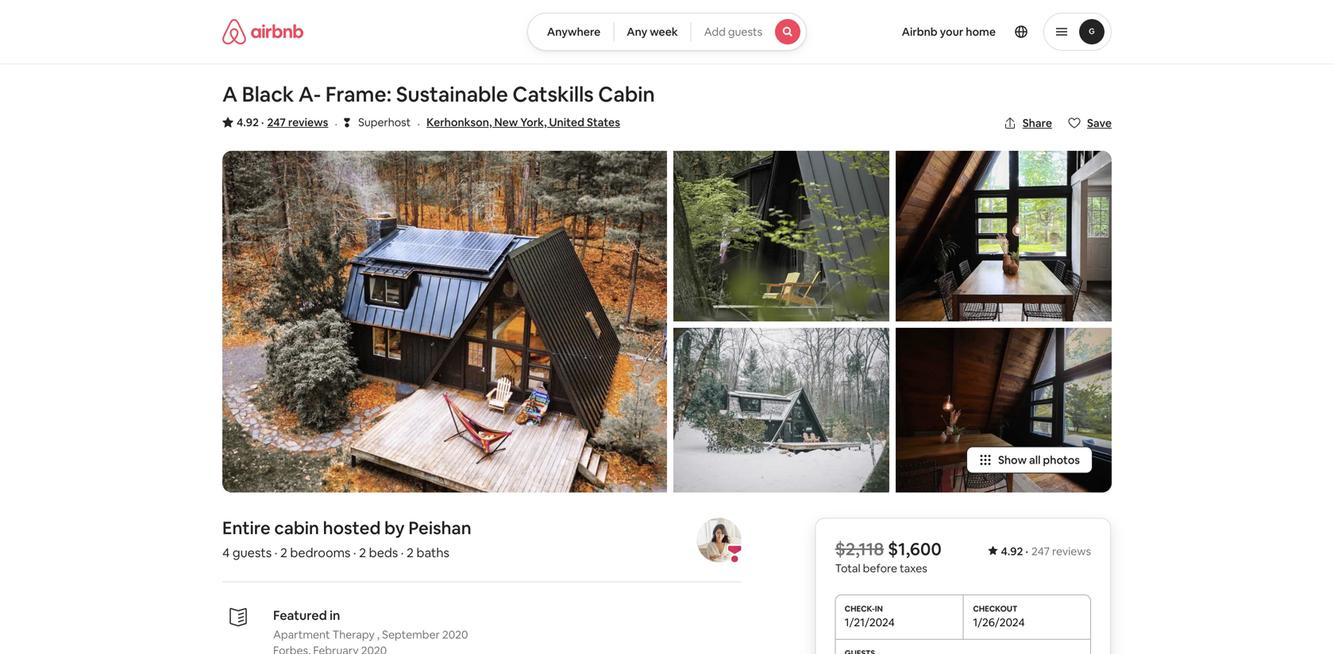 Task type: describe. For each thing, give the bounding box(es) containing it.
states
[[587, 115, 620, 129]]

1 vertical spatial 4.92
[[1001, 545, 1024, 559]]

247 reviews button
[[267, 114, 328, 130]]

$1,600
[[888, 538, 942, 561]]

baths
[[417, 545, 450, 561]]

add
[[704, 25, 726, 39]]

home
[[966, 25, 996, 39]]

new
[[495, 115, 518, 129]]

hosted
[[323, 517, 381, 540]]

in
[[330, 608, 340, 624]]

guests inside entire cabin hosted by peishan 4 guests · 2 bedrooms · 2 beds · 2 baths
[[233, 545, 272, 561]]

black
[[242, 81, 294, 108]]

1/21/2024
[[845, 616, 895, 630]]

winter image
[[674, 328, 890, 493]]

catskills
[[513, 81, 594, 108]]

before
[[863, 562, 898, 576]]

sustainable
[[396, 81, 508, 108]]

none search field containing anywhere
[[527, 13, 807, 51]]

therapy
[[333, 628, 375, 642]]

1 vertical spatial reviews
[[1053, 545, 1092, 559]]

a
[[222, 81, 238, 108]]

guests inside 'button'
[[728, 25, 763, 39]]

all
[[1030, 453, 1041, 467]]

fall time image
[[222, 151, 667, 493]]

profile element
[[826, 0, 1112, 64]]

· kerhonkson, new york, united states
[[417, 115, 620, 132]]

airbnb your home link
[[893, 15, 1006, 48]]

superhost
[[358, 115, 411, 129]]

$2,118 $1,600 total before taxes
[[835, 538, 942, 576]]

1/26/2024
[[973, 616, 1025, 630]]

any week button
[[614, 13, 692, 51]]

any
[[627, 25, 648, 39]]

entire
[[222, 517, 271, 540]]

show
[[999, 453, 1027, 467]]

cabin
[[274, 517, 319, 540]]

photos
[[1043, 453, 1080, 467]]

3 2 from the left
[[407, 545, 414, 561]]

0 vertical spatial 247
[[267, 115, 286, 129]]

apartment
[[273, 628, 330, 642]]

2 2 from the left
[[359, 545, 366, 561]]

featured in apartment therapy , september 2020
[[273, 608, 468, 642]]

1 horizontal spatial 247
[[1032, 545, 1050, 559]]



Task type: locate. For each thing, give the bounding box(es) containing it.
guests down entire
[[233, 545, 272, 561]]

share button
[[998, 110, 1059, 137]]

0 vertical spatial 4.92 · 247 reviews
[[237, 115, 328, 129]]

4.92 down a at the top left of the page
[[237, 115, 259, 129]]

0 horizontal spatial 4.92 · 247 reviews
[[237, 115, 328, 129]]

add guests
[[704, 25, 763, 39]]

a black a- frame: sustainable catskills cabin image 5 image
[[896, 328, 1112, 493]]

0 horizontal spatial reviews
[[288, 115, 328, 129]]

kerhonkson,
[[427, 115, 492, 129]]

󰀃
[[344, 115, 350, 130]]

united
[[549, 115, 585, 129]]

2020
[[442, 628, 468, 642]]

2 left beds
[[359, 545, 366, 561]]

· inside · kerhonkson, new york, united states
[[417, 116, 420, 132]]

kerhonkson, new york, united states button
[[427, 113, 620, 132]]

0 horizontal spatial 4.92
[[237, 115, 259, 129]]

1 horizontal spatial guests
[[728, 25, 763, 39]]

show all photos
[[999, 453, 1080, 467]]

247
[[267, 115, 286, 129], [1032, 545, 1050, 559]]

beds
[[369, 545, 398, 561]]

1 vertical spatial guests
[[233, 545, 272, 561]]

total
[[835, 562, 861, 576]]

featured
[[273, 608, 327, 624]]

1 vertical spatial 247
[[1032, 545, 1050, 559]]

0 horizontal spatial guests
[[233, 545, 272, 561]]

anywhere button
[[527, 13, 614, 51]]

4.92 up 1/26/2024
[[1001, 545, 1024, 559]]

0 horizontal spatial 247
[[267, 115, 286, 129]]

reviews
[[288, 115, 328, 129], [1053, 545, 1092, 559]]

4.92 · 247 reviews
[[237, 115, 328, 129], [1001, 545, 1092, 559]]

add guests button
[[691, 13, 807, 51]]

0 vertical spatial guests
[[728, 25, 763, 39]]

0 horizontal spatial 2
[[280, 545, 288, 561]]

peishan is a superhost. learn more about peishan. image
[[697, 518, 741, 563], [697, 518, 741, 563]]

1 vertical spatial 4.92 · 247 reviews
[[1001, 545, 1092, 559]]

None search field
[[527, 13, 807, 51]]

2
[[280, 545, 288, 561], [359, 545, 366, 561], [407, 545, 414, 561]]

1 horizontal spatial 4.92
[[1001, 545, 1024, 559]]

4.92
[[237, 115, 259, 129], [1001, 545, 1024, 559]]

a-
[[299, 81, 321, 108]]

1 horizontal spatial 4.92 · 247 reviews
[[1001, 545, 1092, 559]]

guests
[[728, 25, 763, 39], [233, 545, 272, 561]]

taxes
[[900, 562, 928, 576]]

a black a- frame: sustainable catskills cabin
[[222, 81, 655, 108]]

airbnb
[[902, 25, 938, 39]]

1 horizontal spatial 2
[[359, 545, 366, 561]]

save
[[1088, 116, 1112, 130]]

york,
[[521, 115, 547, 129]]

cabin
[[598, 81, 655, 108]]

0 vertical spatial 4.92
[[237, 115, 259, 129]]

a black a- frame: sustainable catskills cabin image 4 image
[[896, 151, 1112, 322]]

anywhere
[[547, 25, 601, 39]]

save button
[[1062, 110, 1119, 137]]

a black a- frame: sustainable catskills cabin image 2 image
[[674, 151, 890, 322]]

bedrooms
[[290, 545, 351, 561]]

2 down cabin
[[280, 545, 288, 561]]

2 left "baths"
[[407, 545, 414, 561]]

entire cabin hosted by peishan 4 guests · 2 bedrooms · 2 beds · 2 baths
[[222, 517, 472, 561]]

,
[[377, 628, 380, 642]]

1 horizontal spatial reviews
[[1053, 545, 1092, 559]]

·
[[261, 115, 264, 129], [335, 116, 338, 132], [417, 116, 420, 132], [1026, 545, 1029, 559], [275, 545, 278, 561], [353, 545, 356, 561], [401, 545, 404, 561]]

september
[[382, 628, 440, 642]]

week
[[650, 25, 678, 39]]

0 vertical spatial reviews
[[288, 115, 328, 129]]

by peishan
[[385, 517, 472, 540]]

your
[[940, 25, 964, 39]]

4
[[222, 545, 230, 561]]

show all photos button
[[967, 447, 1093, 474]]

airbnb your home
[[902, 25, 996, 39]]

any week
[[627, 25, 678, 39]]

guests right "add"
[[728, 25, 763, 39]]

2 horizontal spatial 2
[[407, 545, 414, 561]]

frame:
[[326, 81, 392, 108]]

1 2 from the left
[[280, 545, 288, 561]]

share
[[1023, 116, 1053, 130]]

$2,118
[[835, 538, 884, 561]]



Task type: vqa. For each thing, say whether or not it's contained in the screenshot.
Value
no



